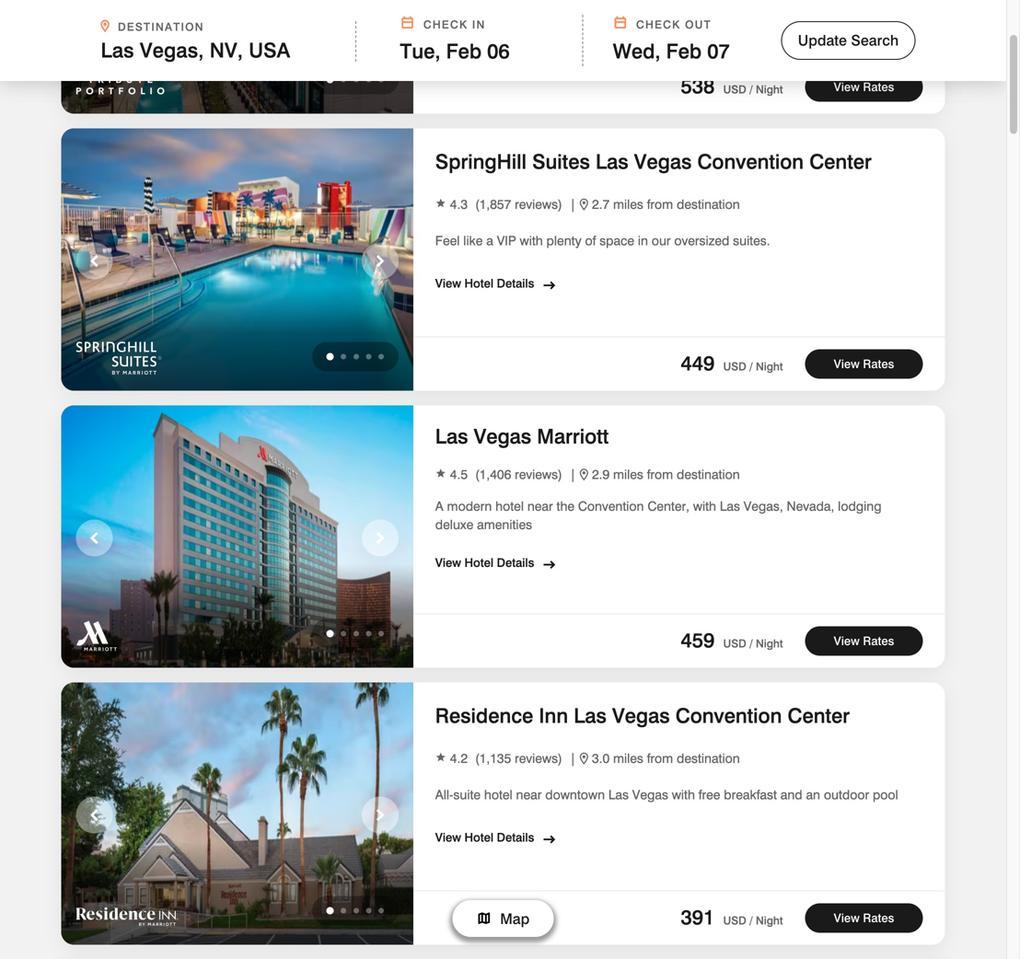 Task type: locate. For each thing, give the bounding box(es) containing it.
/ right 449 on the top right
[[750, 360, 753, 373]]

1 vertical spatial with
[[693, 499, 717, 514]]

449
[[681, 351, 715, 375]]

breakfast
[[724, 787, 777, 803]]

reviews down las vegas marriott button
[[515, 467, 558, 483]]

rates
[[863, 80, 895, 94], [863, 357, 895, 371], [863, 634, 895, 648], [863, 911, 895, 926]]

None field
[[101, 38, 334, 62]]

) up "downtown"
[[558, 751, 563, 767]]

thin image inside the my trips button
[[641, 18, 656, 33]]

from up all-suite hotel near downtown las vegas with free breakfast and an outdoor pool
[[647, 751, 674, 767]]

miles right 3.0 on the right bottom of page
[[613, 751, 644, 767]]

details right "in" on the top of page
[[497, 5, 535, 19]]

1 vertical spatial convention
[[578, 499, 644, 514]]

exterior image for residence
[[61, 683, 413, 948]]

feb inside the check in tue, feb 06
[[446, 39, 482, 63]]

view hotel details button down amenities
[[436, 549, 540, 573]]

my trips
[[662, 18, 711, 33]]

las left vegas,
[[720, 499, 741, 514]]

0 vertical spatial exterior image
[[61, 406, 413, 671]]

4.3 ( 1,857 reviews )
[[450, 197, 563, 212]]

3 view rates link from the top
[[806, 627, 923, 656]]

hotel down like
[[465, 276, 494, 291]]

center
[[810, 150, 872, 174], [788, 704, 850, 728]]

center for residence inn las vegas convention center
[[788, 704, 850, 728]]

trips
[[682, 18, 711, 33]]

outdoor
[[824, 787, 870, 803]]

hotel inside a modern hotel near the convention center, with las vegas, nevada, lodging deluxe amenities
[[496, 499, 524, 514]]

modern
[[447, 499, 492, 514]]

miles for vegas
[[613, 467, 644, 483]]

check left "in" on the top of page
[[424, 18, 468, 31]]

( right 4.2
[[475, 751, 480, 767]]

0 vertical spatial (
[[475, 197, 480, 212]]

2 ( from the top
[[475, 467, 480, 483]]

usd for 538
[[724, 83, 747, 96]]

usd / night button for 538
[[721, 83, 783, 96]]

xs image left 2.9
[[580, 469, 589, 481]]

check inside check out wed, feb 07
[[637, 18, 681, 31]]

night
[[756, 83, 783, 96], [756, 360, 783, 373], [756, 637, 783, 651], [756, 914, 783, 928]]

1 destination from the top
[[677, 197, 740, 212]]

details down amenities
[[497, 556, 535, 570]]

3 miles from the top
[[613, 751, 644, 767]]

3 ) from the top
[[558, 751, 563, 767]]

0 horizontal spatial thin image
[[578, 18, 592, 33]]

2 xs image from the top
[[580, 753, 589, 765]]

2 vertical spatial convention
[[676, 704, 782, 728]]

miles right 2.7
[[613, 197, 644, 212]]

2 view rates button from the top
[[806, 350, 923, 379]]

1 / from the top
[[750, 83, 753, 96]]

rates for las vegas marriott
[[863, 634, 895, 648]]

) up the at the bottom right
[[558, 467, 563, 483]]

feb down my trips
[[667, 39, 702, 63]]

1 thin image from the left
[[578, 18, 592, 33]]

with inside a modern hotel near the convention center, with las vegas, nevada, lodging deluxe amenities
[[693, 499, 717, 514]]

1 ( from the top
[[475, 197, 480, 212]]

reviews
[[515, 197, 558, 212], [515, 467, 558, 483], [515, 751, 558, 767]]

1 vertical spatial previous image
[[83, 803, 105, 829]]

0 vertical spatial |
[[570, 197, 576, 212]]

feb
[[446, 39, 482, 63], [667, 39, 702, 63]]

usd / night button right 459
[[721, 637, 783, 651]]

1 vertical spatial next image
[[369, 526, 391, 552]]

2 next image from the top
[[369, 526, 391, 552]]

/ inside 538 usd / night
[[750, 83, 753, 96]]

2 exterior image from the top
[[61, 683, 413, 948]]

2 vertical spatial reviews
[[515, 751, 558, 767]]

thin image for my trips
[[641, 18, 656, 33]]

near left the at the bottom right
[[528, 499, 553, 514]]

2 reviews from the top
[[515, 467, 558, 483]]

view rates for springhill suites las vegas convention center
[[834, 357, 895, 371]]

1 vertical spatial destination
[[677, 467, 740, 483]]

convention inside a modern hotel near the convention center, with las vegas, nevada, lodging deluxe amenities
[[578, 499, 644, 514]]

usd right 459
[[724, 637, 747, 651]]

) for suites
[[558, 197, 563, 212]]

night right 391 at the bottom right
[[756, 914, 783, 928]]

from for inn
[[647, 751, 674, 767]]

hotel up amenities
[[496, 499, 524, 514]]

vegas inside residence inn las vegas convention center button
[[613, 704, 670, 728]]

view hotel details down suite
[[436, 831, 535, 845]]

night inside 391 usd / night
[[756, 914, 783, 928]]

vegas up 2.7 miles from destination
[[634, 150, 692, 174]]

1 vertical spatial (
[[475, 467, 480, 483]]

check inside the check in tue, feb 06
[[424, 18, 468, 31]]

destination
[[677, 197, 740, 212], [677, 467, 740, 483], [677, 751, 740, 767]]

xs image
[[580, 469, 589, 481], [580, 753, 589, 765]]

1 night from the top
[[756, 83, 783, 96]]

hotel down deluxe
[[465, 556, 494, 570]]

2 rates from the top
[[863, 357, 895, 371]]

usd / night button for 459
[[721, 637, 783, 651]]

2 vertical spatial (
[[475, 751, 480, 767]]

near for vegas
[[528, 499, 553, 514]]

view rates
[[834, 80, 895, 94], [834, 357, 895, 371], [834, 634, 895, 648], [834, 911, 895, 926]]

convention down 2.9
[[578, 499, 644, 514]]

1 check from the left
[[424, 18, 468, 31]]

hotel up 06
[[465, 5, 494, 19]]

usd right 391 at the bottom right
[[724, 914, 747, 928]]

(
[[475, 197, 480, 212], [475, 467, 480, 483], [475, 751, 480, 767]]

view rates link for residence inn las vegas convention center
[[806, 904, 923, 934]]

next image for las
[[369, 526, 391, 552]]

1 usd from the top
[[724, 83, 747, 96]]

1 usd / night button from the top
[[721, 83, 783, 96]]

convention for inn
[[676, 704, 782, 728]]

near for inn
[[516, 787, 542, 803]]

feb down "in" on the top of page
[[446, 39, 482, 63]]

( right 4.3
[[475, 197, 480, 212]]

view rates button for residence inn las vegas convention center
[[806, 904, 923, 934]]

1 previous image from the top
[[83, 526, 105, 552]]

destination up the free
[[677, 751, 740, 767]]

las vegas marriott
[[436, 425, 609, 448]]

usd inside 459 usd / night
[[724, 637, 747, 651]]

/ right 538 button at top
[[750, 83, 753, 96]]

0 horizontal spatial feb
[[446, 39, 482, 63]]

view rates button
[[806, 72, 923, 102], [806, 350, 923, 379], [806, 627, 923, 656], [806, 904, 923, 934]]

3 night from the top
[[756, 637, 783, 651]]

view
[[436, 5, 461, 19], [834, 80, 860, 94], [436, 276, 461, 291], [834, 357, 860, 371], [436, 556, 461, 570], [834, 634, 860, 648], [436, 831, 461, 845], [834, 911, 860, 926]]

| left xs image at the top of the page
[[570, 197, 576, 212]]

plenty
[[547, 233, 582, 249]]

3 / from the top
[[750, 637, 753, 651]]

thin image inside help link
[[578, 18, 592, 33]]

suite
[[454, 787, 481, 803]]

2 vertical spatial destination
[[677, 751, 740, 767]]

4 night from the top
[[756, 914, 783, 928]]

destination up oversized at right top
[[677, 197, 740, 212]]

2 vertical spatial next image
[[369, 803, 391, 829]]

/ right 391 at the bottom right
[[750, 914, 753, 928]]

night right 459
[[756, 637, 783, 651]]

usd / night button right 391 at the bottom right
[[721, 914, 783, 928]]

near
[[528, 499, 553, 514], [516, 787, 542, 803]]

previous image for residence inn las vegas convention center
[[83, 803, 105, 829]]

view hotel details down amenities
[[436, 556, 535, 570]]

usd / night button for 391
[[721, 914, 783, 928]]

vegas up 3.0 miles from destination
[[613, 704, 670, 728]]

usd / night button right 449 on the top right
[[721, 360, 783, 373]]

view rates link
[[806, 72, 923, 102], [806, 350, 923, 379], [806, 627, 923, 656], [806, 904, 923, 934]]

3 ( from the top
[[475, 751, 480, 767]]

check up wed,
[[637, 18, 681, 31]]

xs image for marriott
[[580, 469, 589, 481]]

usd inside 538 usd / night
[[724, 83, 747, 96]]

miles right 2.9
[[613, 467, 644, 483]]

) for vegas
[[558, 467, 563, 483]]

0 vertical spatial destination
[[677, 197, 740, 212]]

1 vertical spatial |
[[570, 467, 576, 483]]

2.9
[[592, 467, 610, 483]]

search
[[852, 31, 899, 49]]

previous image
[[83, 249, 105, 275]]

reviews right 1,857
[[515, 197, 558, 212]]

2 details from the top
[[497, 276, 535, 291]]

1 vertical spatial )
[[558, 467, 563, 483]]

1 vertical spatial exterior image
[[61, 683, 413, 948]]

from up our
[[647, 197, 674, 212]]

hotel down suite
[[465, 831, 494, 845]]

0 vertical spatial miles
[[613, 197, 644, 212]]

usd / night button down 07
[[721, 83, 783, 96]]

4 usd from the top
[[724, 914, 747, 928]]

feb for 07
[[667, 39, 702, 63]]

view hotel details for residence
[[436, 831, 535, 845]]

0 vertical spatial xs image
[[580, 469, 589, 481]]

1 reviews from the top
[[515, 197, 558, 212]]

las down 3.0 on the right bottom of page
[[609, 787, 629, 803]]

2 previous image from the top
[[83, 803, 105, 829]]

my trips button
[[633, 0, 719, 47]]

hotel for vegas
[[496, 499, 524, 514]]

xs image left 3.0 on the right bottom of page
[[580, 753, 589, 765]]

1 exterior image from the top
[[61, 406, 413, 671]]

vegas up 4.5 ( 1,406 reviews )
[[474, 425, 532, 448]]

free
[[699, 787, 721, 803]]

1 from from the top
[[647, 197, 674, 212]]

2 vertical spatial |
[[570, 751, 576, 767]]

0 vertical spatial )
[[558, 197, 563, 212]]

1 vertical spatial xs image
[[580, 753, 589, 765]]

3 view hotel details button from the top
[[436, 549, 540, 573]]

details down "4.2 ( 1,135 reviews )"
[[497, 831, 535, 845]]

2.9 miles from destination
[[592, 467, 740, 483]]

2 view hotel details button from the top
[[436, 269, 540, 293]]

springhill suites brand icon image
[[76, 343, 162, 374]]

4 / from the top
[[750, 914, 753, 928]]

thin image left help
[[578, 18, 592, 33]]

|
[[570, 197, 576, 212], [570, 467, 576, 483], [570, 751, 576, 767]]

reviews right 1,135
[[515, 751, 558, 767]]

usd for 449
[[724, 360, 747, 373]]

usd / night button for 449
[[721, 360, 783, 373]]

3 hotel from the top
[[465, 556, 494, 570]]

4 hotel from the top
[[465, 831, 494, 845]]

view hotel details down a
[[436, 276, 535, 291]]

none field inside search field
[[101, 38, 334, 62]]

2 destination from the top
[[677, 467, 740, 483]]

1 next image from the top
[[369, 249, 391, 275]]

view rates button for springhill suites las vegas convention center
[[806, 350, 923, 379]]

2 usd / night button from the top
[[721, 360, 783, 373]]

2 vertical spatial with
[[672, 787, 695, 803]]

0 vertical spatial near
[[528, 499, 553, 514]]

2 night from the top
[[756, 360, 783, 373]]

near inside a modern hotel near the convention center, with las vegas, nevada, lodging deluxe amenities
[[528, 499, 553, 514]]

1 horizontal spatial feb
[[667, 39, 702, 63]]

1 vertical spatial miles
[[613, 467, 644, 483]]

/ inside 459 usd / night
[[750, 637, 753, 651]]

usd inside 391 usd / night
[[724, 914, 747, 928]]

3 | from the top
[[570, 751, 576, 767]]

2 vertical spatial from
[[647, 751, 674, 767]]

tribute portfolio brand icon image
[[76, 72, 165, 97]]

with right center,
[[693, 499, 717, 514]]

2 view rates from the top
[[834, 357, 895, 371]]

4 details from the top
[[497, 831, 535, 845]]

459 usd / night
[[681, 628, 783, 652]]

0 horizontal spatial check
[[424, 18, 468, 31]]

a
[[487, 233, 494, 249]]

1 vertical spatial center
[[788, 704, 850, 728]]

convention down 538 usd / night
[[698, 150, 804, 174]]

) left xs image at the top of the page
[[558, 197, 563, 212]]

miles
[[613, 197, 644, 212], [613, 467, 644, 483], [613, 751, 644, 767]]

/ for 538
[[750, 83, 753, 96]]

/ inside 449 usd / night
[[750, 360, 753, 373]]

view hotel details
[[436, 5, 535, 19], [436, 276, 535, 291], [436, 556, 535, 570], [436, 831, 535, 845]]

2 hotel from the top
[[465, 276, 494, 291]]

vip
[[497, 233, 516, 249]]

2 ) from the top
[[558, 467, 563, 483]]

with for las
[[672, 787, 695, 803]]

check out wed, feb 07
[[613, 18, 730, 63]]

details
[[497, 5, 535, 19], [497, 276, 535, 291], [497, 556, 535, 570], [497, 831, 535, 845]]

2 vertical spatial )
[[558, 751, 563, 767]]

convention down 459 usd / night
[[676, 704, 782, 728]]

with right vip
[[520, 233, 543, 249]]

3 view rates from the top
[[834, 634, 895, 648]]

1 feb from the left
[[446, 39, 482, 63]]

| left 2.9
[[570, 467, 576, 483]]

1 vertical spatial near
[[516, 787, 542, 803]]

exterior image
[[61, 406, 413, 671], [61, 683, 413, 948]]

thin image left my
[[641, 18, 656, 33]]

next image
[[369, 249, 391, 275], [369, 526, 391, 552], [369, 803, 391, 829]]

update
[[798, 31, 847, 49]]

wed,
[[613, 39, 661, 63]]

2 view rates link from the top
[[806, 350, 923, 379]]

usd right 449 on the top right
[[724, 360, 747, 373]]

miles for suites
[[613, 197, 644, 212]]

previous image
[[83, 526, 105, 552], [83, 803, 105, 829]]

residence inn brand icon image
[[76, 904, 178, 929]]

2 | from the top
[[570, 467, 576, 483]]

1 view hotel details from the top
[[436, 5, 535, 19]]

4 view rates link from the top
[[806, 904, 923, 934]]

| for inn
[[570, 751, 576, 767]]

/ right 459
[[750, 637, 753, 651]]

view hotel details button
[[436, 0, 540, 22], [436, 269, 540, 293], [436, 549, 540, 573], [436, 824, 540, 848]]

1 vertical spatial hotel
[[484, 787, 513, 803]]

3 destination from the top
[[677, 751, 740, 767]]

view hotel details button up 06
[[436, 0, 540, 22]]

4 view rates button from the top
[[806, 904, 923, 934]]

( right 4.5
[[475, 467, 480, 483]]

usd inside 449 usd / night
[[724, 360, 747, 373]]

deluxe
[[436, 517, 474, 533]]

3 rates from the top
[[863, 634, 895, 648]]

4 view rates from the top
[[834, 911, 895, 926]]

sign in or join button
[[719, 0, 840, 47]]

with left the free
[[672, 787, 695, 803]]

538 button
[[681, 74, 715, 98]]

near down "4.2 ( 1,135 reviews )"
[[516, 787, 542, 803]]

( for las
[[475, 467, 480, 483]]

destination for residence inn las vegas convention center
[[677, 751, 740, 767]]

view hotel details button down a
[[436, 269, 540, 293]]

0 vertical spatial reviews
[[515, 197, 558, 212]]

vegas,
[[744, 499, 784, 514]]

check
[[424, 18, 468, 31], [637, 18, 681, 31]]

2 vertical spatial miles
[[613, 751, 644, 767]]

usd right 538 button at top
[[724, 83, 747, 96]]

1 xs image from the top
[[580, 469, 589, 481]]

3 usd from the top
[[724, 637, 747, 651]]

0 vertical spatial convention
[[698, 150, 804, 174]]

next image for springhill
[[369, 249, 391, 275]]

0 vertical spatial from
[[647, 197, 674, 212]]

in
[[638, 233, 648, 249]]

None search field
[[0, 0, 1007, 81]]

feel like a vip with plenty of space in our oversized suites.
[[436, 233, 771, 249]]

destination up center,
[[677, 467, 740, 483]]

usd / night button
[[721, 83, 783, 96], [721, 360, 783, 373], [721, 637, 783, 651], [721, 914, 783, 928]]

thin image
[[578, 18, 592, 33], [641, 18, 656, 33]]

view hotel details button down suite
[[436, 824, 540, 848]]

4 view hotel details button from the top
[[436, 824, 540, 848]]

4 view hotel details from the top
[[436, 831, 535, 845]]

1 miles from the top
[[613, 197, 644, 212]]

night inside 449 usd / night
[[756, 360, 783, 373]]

3 reviews from the top
[[515, 751, 558, 767]]

from for suites
[[647, 197, 674, 212]]

convention
[[698, 150, 804, 174], [578, 499, 644, 514], [676, 704, 782, 728]]

3 next image from the top
[[369, 803, 391, 829]]

view rates for residence inn las vegas convention center
[[834, 911, 895, 926]]

1 horizontal spatial check
[[637, 18, 681, 31]]

view rates button for las vegas marriott
[[806, 627, 923, 656]]

1 ) from the top
[[558, 197, 563, 212]]

view hotel details up 06
[[436, 5, 535, 19]]

538 usd / night
[[681, 74, 783, 98]]

2 / from the top
[[750, 360, 753, 373]]

3 from from the top
[[647, 751, 674, 767]]

1 horizontal spatial thin image
[[641, 18, 656, 33]]

2 feb from the left
[[667, 39, 702, 63]]

las
[[596, 150, 629, 174], [436, 425, 468, 448], [720, 499, 741, 514], [574, 704, 607, 728], [609, 787, 629, 803]]

1 view rates button from the top
[[806, 72, 923, 102]]

2 check from the left
[[637, 18, 681, 31]]

night right 449 on the top right
[[756, 360, 783, 373]]

1 vertical spatial from
[[647, 467, 674, 483]]

from up center,
[[647, 467, 674, 483]]

0 vertical spatial next image
[[369, 249, 391, 275]]

3 details from the top
[[497, 556, 535, 570]]

2 view hotel details from the top
[[436, 276, 535, 291]]

hotel right suite
[[484, 787, 513, 803]]

1 vertical spatial reviews
[[515, 467, 558, 483]]

hotel
[[465, 5, 494, 19], [465, 276, 494, 291], [465, 556, 494, 570], [465, 831, 494, 845]]

2 miles from the top
[[613, 467, 644, 483]]

0 vertical spatial with
[[520, 233, 543, 249]]

3 usd / night button from the top
[[721, 637, 783, 651]]

2.7 miles from destination
[[592, 197, 740, 212]]

538
[[681, 74, 715, 98]]

destination
[[118, 20, 204, 34]]

rooftop pool and patio image
[[61, 129, 413, 394]]

hotel for las
[[465, 556, 494, 570]]

night inside 538 usd / night
[[756, 83, 783, 96]]

3 view rates button from the top
[[806, 627, 923, 656]]

4 usd / night button from the top
[[721, 914, 783, 928]]

4 rates from the top
[[863, 911, 895, 926]]

0 vertical spatial previous image
[[83, 526, 105, 552]]

in
[[778, 18, 788, 33]]

| for vegas
[[570, 467, 576, 483]]

all-suite hotel near downtown las vegas with free breakfast and an outdoor pool
[[436, 787, 899, 803]]

0 vertical spatial center
[[810, 150, 872, 174]]

vegas inside las vegas marriott button
[[474, 425, 532, 448]]

1 | from the top
[[570, 197, 576, 212]]

2 usd from the top
[[724, 360, 747, 373]]

springhill suites las vegas convention center
[[436, 150, 872, 174]]

details down vip
[[497, 276, 535, 291]]

3 view hotel details from the top
[[436, 556, 535, 570]]

hotel
[[496, 499, 524, 514], [484, 787, 513, 803]]

our
[[652, 233, 671, 249]]

night inside 459 usd / night
[[756, 637, 783, 651]]

0 vertical spatial hotel
[[496, 499, 524, 514]]

join
[[807, 18, 831, 33]]

2 from from the top
[[647, 467, 674, 483]]

| left 3.0 on the right bottom of page
[[570, 751, 576, 767]]

details for vegas
[[497, 556, 535, 570]]

night down the sign
[[756, 83, 783, 96]]

)
[[558, 197, 563, 212], [558, 467, 563, 483], [558, 751, 563, 767]]

feb inside check out wed, feb 07
[[667, 39, 702, 63]]

2 thin image from the left
[[641, 18, 656, 33]]

vegas
[[634, 150, 692, 174], [474, 425, 532, 448], [613, 704, 670, 728], [633, 787, 669, 803]]

destination for las vegas marriott
[[677, 467, 740, 483]]

/ inside 391 usd / night
[[750, 914, 753, 928]]

06
[[487, 39, 510, 63]]



Task type: describe. For each thing, give the bounding box(es) containing it.
all-
[[436, 787, 454, 803]]

check for tue,
[[424, 18, 468, 31]]

459
[[681, 628, 715, 652]]

next image for residence
[[369, 803, 391, 829]]

usd for 391
[[724, 914, 747, 928]]

suites.
[[733, 233, 771, 249]]

a modern hotel near the convention center, with las vegas, nevada, lodging deluxe amenities
[[436, 499, 882, 533]]

thin image for help
[[578, 18, 592, 33]]

view hotel details button for residence
[[436, 824, 540, 848]]

( for springhill
[[475, 197, 480, 212]]

las vegas marriott button
[[436, 420, 615, 453]]

rates for springhill suites las vegas convention center
[[863, 357, 895, 371]]

2.7
[[592, 197, 610, 212]]

1 view rates from the top
[[834, 80, 895, 94]]

update search button
[[782, 21, 916, 60]]

residence inn las vegas convention center button
[[436, 700, 856, 732]]

1 view hotel details button from the top
[[436, 0, 540, 22]]

reviews for vegas
[[515, 467, 558, 483]]

night for 538
[[756, 83, 783, 96]]

springhill suites las vegas convention center button
[[436, 145, 878, 178]]

none search field containing tue, feb 06
[[0, 0, 1007, 81]]

previous image for las vegas marriott
[[83, 526, 105, 552]]

1 details from the top
[[497, 5, 535, 19]]

/ for 449
[[750, 360, 753, 373]]

update search
[[798, 31, 899, 49]]

marriott hotels & resorts brand icon image
[[76, 621, 117, 652]]

view hotel details button for springhill
[[436, 269, 540, 293]]

oversized
[[675, 233, 730, 249]]

like
[[464, 233, 483, 249]]

pool
[[873, 787, 899, 803]]

nevada,
[[787, 499, 835, 514]]

view rates link for springhill suites las vegas convention center
[[806, 350, 923, 379]]

4.3
[[450, 197, 468, 212]]

map image
[[477, 908, 492, 923]]

1,406
[[480, 467, 511, 483]]

my
[[662, 18, 679, 33]]

amenities
[[477, 517, 533, 533]]

the
[[557, 499, 575, 514]]

marriott
[[537, 425, 609, 448]]

391
[[681, 906, 715, 930]]

las up 2.7
[[596, 150, 629, 174]]

/ for 391
[[750, 914, 753, 928]]

xs image
[[580, 199, 589, 211]]

reviews for inn
[[515, 751, 558, 767]]

map
[[500, 911, 530, 929]]

destination for springhill suites las vegas convention center
[[677, 197, 740, 212]]

449 button
[[681, 351, 715, 375]]

downtown
[[546, 787, 605, 803]]

1,135
[[480, 751, 511, 767]]

map button
[[453, 901, 554, 938]]

night for 449
[[756, 360, 783, 373]]

of
[[585, 233, 596, 249]]

Destination text field
[[101, 38, 313, 62]]

4.2 ( 1,135 reviews )
[[450, 751, 563, 767]]

) for inn
[[558, 751, 563, 767]]

449 usd / night
[[681, 351, 783, 375]]

miles for inn
[[613, 751, 644, 767]]

convention for suites
[[698, 150, 804, 174]]

reviews for suites
[[515, 197, 558, 212]]

07
[[708, 39, 730, 63]]

check for wed,
[[637, 18, 681, 31]]

xs image for las
[[580, 753, 589, 765]]

tue,
[[400, 39, 441, 63]]

residence
[[436, 704, 534, 728]]

center,
[[648, 499, 690, 514]]

suites
[[533, 150, 590, 174]]

details for suites
[[497, 276, 535, 291]]

rates for residence inn las vegas convention center
[[863, 911, 895, 926]]

with for marriott
[[693, 499, 717, 514]]

459 button
[[681, 628, 715, 652]]

check in tue, feb 06
[[400, 18, 510, 63]]

4.5
[[450, 467, 468, 483]]

las right inn
[[574, 704, 607, 728]]

and
[[781, 787, 803, 803]]

/ for 459
[[750, 637, 753, 651]]

1 view rates link from the top
[[806, 72, 923, 102]]

in
[[472, 18, 486, 31]]

view rates link for las vegas marriott
[[806, 627, 923, 656]]

details for inn
[[497, 831, 535, 845]]

lodging
[[838, 499, 882, 514]]

help
[[598, 18, 625, 33]]

hotel for springhill
[[465, 276, 494, 291]]

a
[[436, 499, 444, 514]]

exterior image for las
[[61, 406, 413, 671]]

( for residence
[[475, 751, 480, 767]]

help link
[[569, 0, 633, 47]]

feb for 06
[[446, 39, 482, 63]]

sign
[[748, 18, 774, 33]]

out
[[685, 18, 712, 31]]

las inside a modern hotel near the convention center, with las vegas, nevada, lodging deluxe amenities
[[720, 499, 741, 514]]

391 button
[[681, 906, 715, 930]]

391 usd / night
[[681, 906, 783, 930]]

hotel for residence
[[465, 831, 494, 845]]

| for suites
[[570, 197, 576, 212]]

center for springhill suites las vegas convention center
[[810, 150, 872, 174]]

vegas down 3.0 miles from destination
[[633, 787, 669, 803]]

feel
[[436, 233, 460, 249]]

las up 4.5
[[436, 425, 468, 448]]

1 hotel from the top
[[465, 5, 494, 19]]

1 rates from the top
[[863, 80, 895, 94]]

or
[[792, 18, 804, 33]]

night for 459
[[756, 637, 783, 651]]

view hotel details for springhill
[[436, 276, 535, 291]]

night for 391
[[756, 914, 783, 928]]

3.0 miles from destination
[[592, 751, 740, 767]]

residence inn las vegas convention center
[[436, 704, 850, 728]]

hotel for inn
[[484, 787, 513, 803]]

view hotel details for las
[[436, 556, 535, 570]]

view hotel details button for las
[[436, 549, 540, 573]]

inn
[[539, 704, 568, 728]]

space
[[600, 233, 635, 249]]

sign in or join
[[748, 18, 831, 33]]

4.5 ( 1,406 reviews )
[[450, 467, 563, 483]]

from for vegas
[[647, 467, 674, 483]]

usd for 459
[[724, 637, 747, 651]]

springhill
[[436, 150, 527, 174]]

1,857
[[480, 197, 511, 212]]

4.2
[[450, 751, 468, 767]]

vegas inside springhill suites las vegas convention center button
[[634, 150, 692, 174]]

view rates for las vegas marriott
[[834, 634, 895, 648]]

an
[[806, 787, 821, 803]]

3.0
[[592, 751, 610, 767]]



Task type: vqa. For each thing, say whether or not it's contained in the screenshot.
538 button
yes



